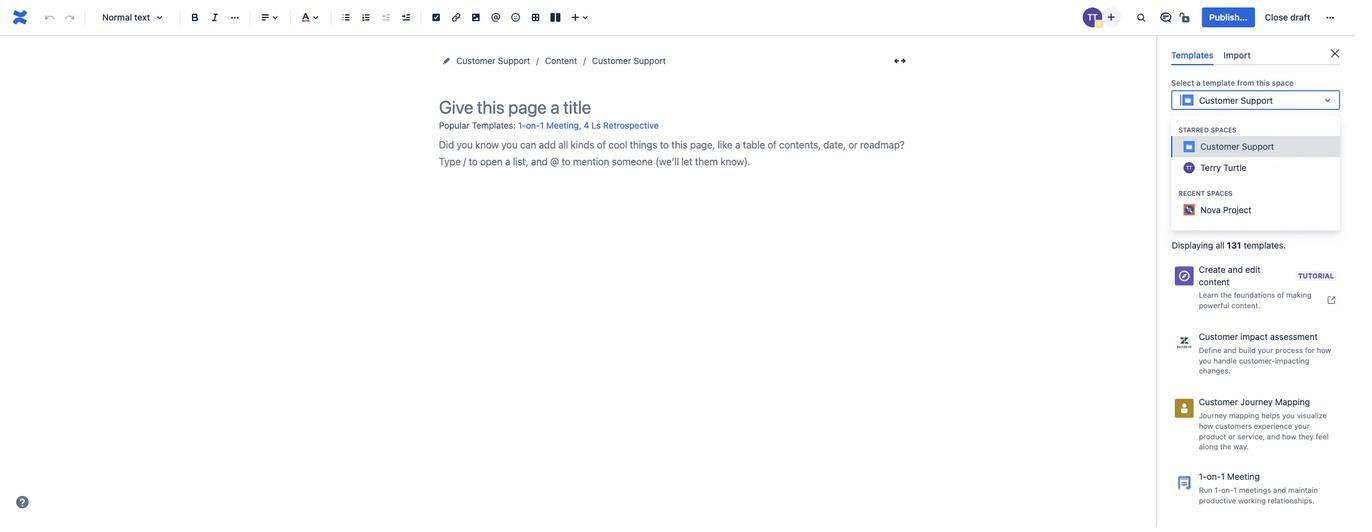 Task type: locate. For each thing, give the bounding box(es) containing it.
spaces right the starred
[[1211, 126, 1237, 133]]

Main content area, start typing to enter text. text field
[[439, 136, 911, 170]]

you down "mapping"
[[1283, 411, 1295, 420]]

the
[[1221, 290, 1232, 299], [1221, 442, 1232, 451]]

changes.
[[1199, 366, 1231, 375]]

templates.
[[1244, 240, 1286, 251]]

the down or
[[1221, 442, 1232, 451]]

experience
[[1254, 422, 1293, 430]]

and up handle
[[1224, 346, 1237, 354]]

0 horizontal spatial 1
[[540, 120, 544, 131]]

1 vertical spatial on-
[[1207, 471, 1221, 481]]

numbered list ⌘⇧7 image
[[359, 10, 374, 25]]

meeting up meetings
[[1228, 471, 1260, 481]]

journey up mapping
[[1241, 397, 1273, 407]]

build
[[1239, 346, 1256, 354]]

and
[[1228, 265, 1243, 275], [1224, 346, 1237, 354], [1267, 432, 1280, 441], [1274, 486, 1287, 494]]

None text field
[[1181, 94, 1183, 106]]

customer support link
[[456, 53, 530, 68], [592, 53, 666, 68]]

support down emoji image
[[498, 56, 530, 66]]

customer up customers
[[1199, 397, 1238, 407]]

you down define
[[1199, 356, 1212, 365]]

on- right templates:
[[526, 120, 540, 131]]

terry turtle image
[[1083, 7, 1103, 27]]

1 horizontal spatial you
[[1283, 411, 1295, 420]]

and inside customer journey mapping journey mapping helps you visualize how customers experience your product or service, and how they feel along the way.
[[1267, 432, 1280, 441]]

customer right move this page icon
[[456, 56, 496, 66]]

spaces
[[1211, 126, 1237, 133], [1207, 189, 1233, 197]]

spaces up nova project
[[1207, 189, 1233, 197]]

popular templates: 1-on-1 meeting , 4 ls retrospective
[[439, 120, 659, 131]]

1- up the productive
[[1215, 486, 1222, 494]]

the inside customer journey mapping journey mapping helps you visualize how customers experience your product or service, and how they feel along the way.
[[1221, 442, 1232, 451]]

2 horizontal spatial 1-
[[1215, 486, 1222, 494]]

1 left meetings
[[1234, 486, 1237, 494]]

customer down the template at the top of the page
[[1200, 95, 1239, 105]]

1 horizontal spatial 1-
[[1199, 471, 1207, 481]]

how right for
[[1317, 346, 1332, 354]]

2 vertical spatial on-
[[1222, 486, 1234, 494]]

0 horizontal spatial customer support link
[[456, 53, 530, 68]]

content link
[[545, 53, 577, 68]]

and inside create and edit content
[[1228, 265, 1243, 275]]

spaces for starred spaces
[[1211, 126, 1237, 133]]

turtle
[[1224, 162, 1247, 173]]

0 vertical spatial how
[[1317, 346, 1332, 354]]

you inside the customer impact assessment define and build your process for how you handle customer-impacting changes.
[[1199, 356, 1212, 365]]

foundations
[[1234, 290, 1276, 299]]

0 horizontal spatial meeting
[[546, 120, 579, 131]]

meeting inside 1-on-1 meeting run 1-on-1 meetings and maintain productive working relationships.
[[1228, 471, 1260, 481]]

bullet list ⌘⇧8 image
[[339, 10, 354, 25]]

link image
[[449, 10, 464, 25]]

starred spaces
[[1179, 126, 1237, 133]]

helps
[[1262, 411, 1281, 420]]

impact
[[1241, 331, 1268, 342]]

0 vertical spatial the
[[1221, 290, 1232, 299]]

1 up the productive
[[1221, 471, 1225, 481]]

draft
[[1291, 12, 1311, 22]]

how left they
[[1283, 432, 1297, 441]]

0 horizontal spatial 1-
[[518, 120, 526, 131]]

your up they
[[1295, 422, 1310, 430]]

recent spaces
[[1179, 189, 1233, 197]]

on- up the productive
[[1222, 486, 1234, 494]]

displaying
[[1172, 240, 1214, 251]]

1 horizontal spatial meeting
[[1228, 471, 1260, 481]]

0 vertical spatial journey
[[1241, 397, 1273, 407]]

0 vertical spatial spaces
[[1211, 126, 1237, 133]]

1 vertical spatial your
[[1295, 422, 1310, 430]]

tab list
[[1167, 45, 1346, 65]]

on- up run
[[1207, 471, 1221, 481]]

normal
[[102, 12, 132, 22]]

customer support
[[456, 56, 530, 66], [592, 56, 666, 66], [1200, 95, 1273, 105], [1201, 141, 1275, 152]]

you
[[1199, 356, 1212, 365], [1283, 411, 1295, 420]]

customer up define
[[1199, 331, 1238, 342]]

and down 'experience'
[[1267, 432, 1280, 441]]

displaying all 131 templates.
[[1172, 240, 1286, 251]]

undo ⌘z image
[[42, 10, 57, 25]]

your
[[1258, 346, 1274, 354], [1295, 422, 1310, 430]]

and left edit
[[1228, 265, 1243, 275]]

assessment
[[1271, 331, 1318, 342]]

indent tab image
[[398, 10, 413, 25]]

on-
[[526, 120, 540, 131], [1207, 471, 1221, 481], [1222, 486, 1234, 494]]

publish...
[[1210, 12, 1248, 22]]

0 horizontal spatial how
[[1199, 422, 1214, 430]]

how
[[1317, 346, 1332, 354], [1199, 422, 1214, 430], [1283, 432, 1297, 441]]

customer
[[456, 56, 496, 66], [592, 56, 631, 66], [1200, 95, 1239, 105], [1201, 141, 1240, 152], [1199, 331, 1238, 342], [1199, 397, 1238, 407]]

1 vertical spatial meeting
[[1228, 471, 1260, 481]]

0 vertical spatial 1
[[540, 120, 544, 131]]

0 vertical spatial you
[[1199, 356, 1212, 365]]

handle
[[1214, 356, 1237, 365]]

mapping
[[1275, 397, 1310, 407]]

1 vertical spatial 1-
[[1199, 471, 1207, 481]]

2 vertical spatial 1
[[1234, 486, 1237, 494]]

customer right content on the left top of the page
[[592, 56, 631, 66]]

powerful
[[1199, 301, 1230, 309]]

the up powerful
[[1221, 290, 1232, 299]]

visualize
[[1297, 411, 1327, 420]]

all
[[1216, 240, 1225, 251]]

confluence image
[[10, 7, 30, 27], [10, 7, 30, 27]]

0 vertical spatial meeting
[[546, 120, 579, 131]]

and up relationships.
[[1274, 486, 1287, 494]]

0 vertical spatial your
[[1258, 346, 1274, 354]]

templates
[[1172, 50, 1214, 60]]

0 horizontal spatial you
[[1199, 356, 1212, 365]]

normal text
[[102, 12, 150, 22]]

1 horizontal spatial your
[[1295, 422, 1310, 430]]

1 horizontal spatial customer support link
[[592, 53, 666, 68]]

support down this at the top right of the page
[[1241, 95, 1273, 105]]

journey
[[1241, 397, 1273, 407], [1199, 411, 1227, 420]]

align left image
[[258, 10, 273, 25]]

1- right templates:
[[518, 120, 526, 131]]

working
[[1239, 496, 1266, 505]]

0 horizontal spatial your
[[1258, 346, 1274, 354]]

publish... button
[[1202, 7, 1255, 27]]

1 vertical spatial you
[[1283, 411, 1295, 420]]

1 vertical spatial spaces
[[1207, 189, 1233, 197]]

your up customer-
[[1258, 346, 1274, 354]]

1 vertical spatial journey
[[1199, 411, 1227, 420]]

0 horizontal spatial journey
[[1199, 411, 1227, 420]]

or
[[1229, 432, 1236, 441]]

popular
[[439, 120, 470, 130]]

0 vertical spatial 1-
[[518, 120, 526, 131]]

feel
[[1316, 432, 1329, 441]]

journey up product on the right of the page
[[1199, 411, 1227, 420]]

close draft button
[[1258, 7, 1318, 27]]

mapping
[[1229, 411, 1260, 420]]

your inside customer journey mapping journey mapping helps you visualize how customers experience your product or service, and how they feel along the way.
[[1295, 422, 1310, 430]]

how up product on the right of the page
[[1199, 422, 1214, 430]]

1-on-1 meeting button
[[518, 116, 579, 136]]

meeting inside popular templates: 1-on-1 meeting , 4 ls retrospective
[[546, 120, 579, 131]]

Search author, category, topic field
[[1191, 116, 1339, 134]]

move this page image
[[442, 56, 452, 66]]

1- up run
[[1199, 471, 1207, 481]]

1 inside popular templates: 1-on-1 meeting , 4 ls retrospective
[[540, 120, 544, 131]]

mention image
[[489, 10, 503, 25]]

0 vertical spatial on-
[[526, 120, 540, 131]]

1 horizontal spatial journey
[[1241, 397, 1273, 407]]

project
[[1223, 205, 1252, 215]]

support
[[498, 56, 530, 66], [634, 56, 666, 66], [1241, 95, 1273, 105], [1242, 141, 1275, 152]]

run
[[1199, 486, 1213, 494]]

meeting
[[546, 120, 579, 131], [1228, 471, 1260, 481]]

close draft
[[1265, 12, 1311, 22]]

customer down "starred spaces"
[[1201, 141, 1240, 152]]

1-
[[518, 120, 526, 131], [1199, 471, 1207, 481], [1215, 486, 1222, 494]]

2 vertical spatial how
[[1283, 432, 1297, 441]]

ls
[[592, 120, 601, 131]]

4
[[584, 120, 589, 131]]

from
[[1237, 78, 1255, 87]]

and inside the customer impact assessment define and build your process for how you handle customer-impacting changes.
[[1224, 346, 1237, 354]]

1 vertical spatial 1
[[1221, 471, 1225, 481]]

add image, video, or file image
[[469, 10, 484, 25]]

1 horizontal spatial how
[[1283, 432, 1297, 441]]

1 left ,
[[540, 120, 544, 131]]

redo ⌘⇧z image
[[62, 10, 77, 25]]

1 vertical spatial the
[[1221, 442, 1232, 451]]

search icon image
[[1178, 120, 1188, 130]]

2 horizontal spatial how
[[1317, 346, 1332, 354]]

making
[[1287, 290, 1312, 299]]

meeting left 4
[[546, 120, 579, 131]]

starred
[[1179, 126, 1209, 133]]

learn
[[1199, 290, 1219, 299]]



Task type: vqa. For each thing, say whether or not it's contained in the screenshot.
High icon
no



Task type: describe. For each thing, give the bounding box(es) containing it.
4 ls retrospective button
[[584, 116, 659, 136]]

this
[[1257, 78, 1270, 87]]

spaces for recent spaces
[[1207, 189, 1233, 197]]

2 horizontal spatial 1
[[1234, 486, 1237, 494]]

the inside learn the foundations of making powerful content.
[[1221, 290, 1232, 299]]

create and edit content
[[1199, 265, 1261, 287]]

normal text button
[[90, 4, 175, 31]]

terry
[[1201, 162, 1221, 173]]

support up give this page a title text box at the top of page
[[634, 56, 666, 66]]

open image
[[1321, 93, 1336, 108]]

customer journey mapping journey mapping helps you visualize how customers experience your product or service, and how they feel along the way.
[[1199, 397, 1329, 451]]

of
[[1278, 290, 1285, 299]]

content.
[[1232, 301, 1261, 309]]

you inside customer journey mapping journey mapping helps you visualize how customers experience your product or service, and how they feel along the way.
[[1283, 411, 1295, 420]]

action item image
[[429, 10, 444, 25]]

select a template from this space
[[1172, 78, 1294, 87]]

bold ⌘b image
[[188, 10, 203, 25]]

template
[[1203, 78, 1235, 87]]

Give this page a title text field
[[439, 97, 911, 117]]

customer impact assessment define and build your process for how you handle customer-impacting changes.
[[1199, 331, 1332, 375]]

by
[[1189, 213, 1198, 222]]

1 vertical spatial how
[[1199, 422, 1214, 430]]

for
[[1305, 346, 1315, 354]]

more formatting image
[[227, 10, 242, 25]]

define
[[1199, 346, 1222, 354]]

product
[[1199, 432, 1227, 441]]

import
[[1224, 50, 1251, 60]]

more image
[[1323, 10, 1338, 25]]

find and replace image
[[1134, 10, 1149, 25]]

no restrictions image
[[1179, 10, 1194, 25]]

on- inside popular templates: 1-on-1 meeting , 4 ls retrospective
[[526, 120, 540, 131]]

content
[[545, 56, 577, 66]]

your inside the customer impact assessment define and build your process for how you handle customer-impacting changes.
[[1258, 346, 1274, 354]]

tutorial
[[1299, 272, 1334, 280]]

templates:
[[472, 120, 516, 130]]

how inside the customer impact assessment define and build your process for how you handle customer-impacting changes.
[[1317, 346, 1332, 354]]

customer-
[[1239, 356, 1275, 365]]

they
[[1299, 432, 1314, 441]]

close
[[1265, 12, 1288, 22]]

layouts image
[[548, 10, 563, 25]]

service,
[[1238, 432, 1265, 441]]

recent
[[1179, 189, 1205, 197]]

outdent ⇧tab image
[[378, 10, 393, 25]]

,
[[579, 120, 582, 130]]

meetings
[[1239, 486, 1272, 494]]

space
[[1272, 78, 1294, 87]]

maintain
[[1289, 486, 1318, 494]]

text
[[134, 12, 150, 22]]

productive
[[1199, 496, 1237, 505]]

a
[[1197, 78, 1201, 87]]

support down search author, category, topic field
[[1242, 141, 1275, 152]]

nova
[[1201, 205, 1221, 215]]

content
[[1199, 277, 1230, 287]]

2 vertical spatial 1-
[[1215, 486, 1222, 494]]

create
[[1199, 265, 1226, 275]]

customers
[[1216, 422, 1252, 430]]

comment icon image
[[1159, 10, 1174, 25]]

131
[[1227, 240, 1242, 251]]

process
[[1276, 346, 1303, 354]]

nova project
[[1201, 205, 1252, 215]]

and inside 1-on-1 meeting run 1-on-1 meetings and maintain productive working relationships.
[[1274, 486, 1287, 494]]

along
[[1199, 442, 1218, 451]]

close templates and import image
[[1328, 46, 1343, 61]]

table image
[[528, 10, 543, 25]]

customer inside the customer impact assessment define and build your process for how you handle customer-impacting changes.
[[1199, 331, 1238, 342]]

select
[[1172, 78, 1195, 87]]

terry turtle
[[1201, 162, 1247, 173]]

2 customer support link from the left
[[592, 53, 666, 68]]

1 horizontal spatial 1
[[1221, 471, 1225, 481]]

invite to edit image
[[1104, 10, 1119, 25]]

learn the foundations of making powerful content.
[[1199, 290, 1312, 309]]

make page full-width image
[[893, 53, 908, 68]]

1-on-1 meeting run 1-on-1 meetings and maintain productive working relationships.
[[1199, 471, 1318, 505]]

retrospective
[[603, 120, 659, 131]]

help image
[[15, 495, 30, 510]]

emoji image
[[508, 10, 523, 25]]

sort by
[[1172, 213, 1198, 222]]

1- inside popular templates: 1-on-1 meeting , 4 ls retrospective
[[518, 120, 526, 131]]

edit
[[1246, 265, 1261, 275]]

1 customer support link from the left
[[456, 53, 530, 68]]

sort
[[1172, 213, 1187, 222]]

tab list containing templates
[[1167, 45, 1346, 65]]

customer inside customer journey mapping journey mapping helps you visualize how customers experience your product or service, and how they feel along the way.
[[1199, 397, 1238, 407]]

way.
[[1234, 442, 1249, 451]]

impacting
[[1275, 356, 1310, 365]]

italic ⌘i image
[[208, 10, 222, 25]]

relationships.
[[1268, 496, 1315, 505]]



